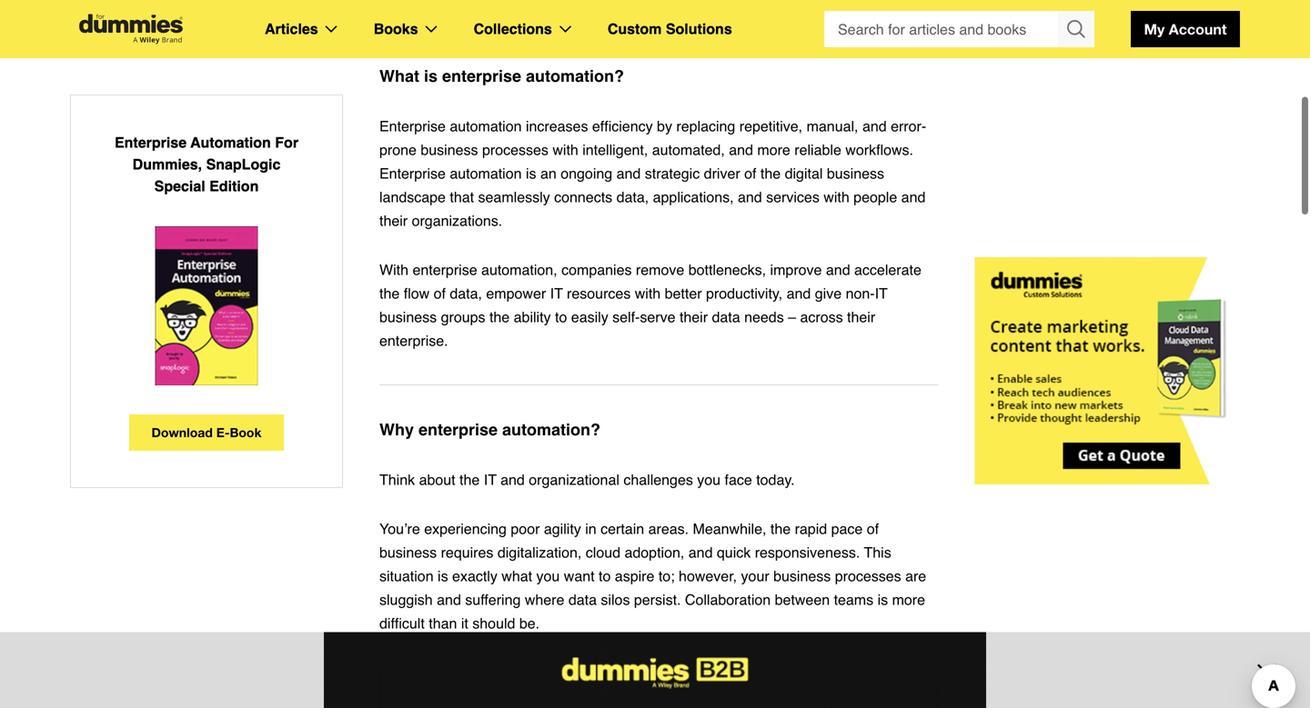 Task type: locate. For each thing, give the bounding box(es) containing it.
0 horizontal spatial data,
[[450, 285, 482, 302]]

1 horizontal spatial processes
[[835, 568, 902, 585]]

1 vertical spatial data
[[569, 592, 597, 609]]

data, down strategic
[[617, 189, 649, 206]]

services
[[766, 189, 820, 206]]

enterprise down collections
[[442, 67, 522, 86]]

automation? down open collections list icon
[[526, 67, 624, 86]]

needs
[[745, 309, 784, 326]]

of right driver
[[745, 165, 757, 182]]

edition
[[209, 178, 259, 195]]

1 vertical spatial automation?
[[502, 421, 601, 440]]

0 horizontal spatial to
[[555, 309, 567, 326]]

it up ability
[[550, 285, 563, 302]]

enterprise up dummies,
[[115, 134, 187, 151]]

1 horizontal spatial their
[[680, 309, 708, 326]]

is right teams
[[878, 592, 888, 609]]

efficiency
[[592, 118, 653, 135]]

companies
[[562, 262, 632, 278]]

of inside enterprise automation increases efficiency by replacing repetitive, manual, and error- prone business processes with intelligent, automated, and more reliable workflows. enterprise automation is an ongoing and strategic driver of the digital business landscape that seamlessly connects data, applications, and services with people and their organizations.
[[745, 165, 757, 182]]

and up however,
[[689, 545, 713, 562]]

close this dialog image
[[1283, 635, 1301, 653]]

more down repetitive,
[[757, 142, 791, 158]]

data down 'want'
[[569, 592, 597, 609]]

to right ability
[[555, 309, 567, 326]]

data, up groups
[[450, 285, 482, 302]]

with down increases
[[553, 142, 579, 158]]

2 vertical spatial of
[[867, 521, 879, 538]]

0 horizontal spatial their
[[379, 212, 408, 229]]

and
[[863, 118, 887, 135], [729, 142, 753, 158], [617, 165, 641, 182], [738, 189, 762, 206], [902, 189, 926, 206], [826, 262, 851, 278], [787, 285, 811, 302], [501, 472, 525, 489], [689, 545, 713, 562], [437, 592, 461, 609]]

what
[[502, 568, 532, 585]]

automation down what is enterprise automation?
[[450, 118, 522, 135]]

0 vertical spatial of
[[745, 165, 757, 182]]

2 horizontal spatial with
[[824, 189, 850, 206]]

processes up an
[[482, 142, 549, 158]]

suffering
[[465, 592, 521, 609]]

enterprise up about
[[419, 421, 498, 440]]

organizations.
[[412, 212, 503, 229]]

connects
[[554, 189, 613, 206]]

advertisement element
[[975, 258, 1248, 485], [324, 632, 986, 709]]

0 vertical spatial more
[[757, 142, 791, 158]]

automation up the that
[[450, 165, 522, 182]]

non-
[[846, 285, 875, 302]]

you up the where
[[536, 568, 560, 585]]

their down non-
[[847, 309, 876, 326]]

1 vertical spatial to
[[599, 568, 611, 585]]

to for easily
[[555, 309, 567, 326]]

your
[[741, 568, 770, 585]]

1 horizontal spatial with
[[635, 285, 661, 302]]

automation
[[190, 134, 271, 151]]

data
[[712, 309, 740, 326], [569, 592, 597, 609]]

to inside you're experiencing poor agility in certain areas. meanwhile, the rapid pace of business requires digitalization, cloud adoption, and quick responsiveness. this situation is exactly what you want to aspire to; however, your business processes are sluggish and suffering where data silos persist. collaboration between teams is more difficult than it should be.
[[599, 568, 611, 585]]

2 horizontal spatial their
[[847, 309, 876, 326]]

group
[[825, 11, 1095, 47]]

in
[[585, 521, 597, 538]]

you
[[697, 472, 721, 489], [536, 568, 560, 585]]

1 vertical spatial of
[[434, 285, 446, 302]]

enterprise inside with enterprise automation, companies remove bottlenecks, improve and accelerate the flow of data, empower it resources with better productivity, and give non-it business groups the ability to easily self-serve their data needs – across their enterprise.
[[413, 262, 477, 278]]

enterprise up prone
[[379, 118, 446, 135]]

and up driver
[[729, 142, 753, 158]]

0 vertical spatial processes
[[482, 142, 549, 158]]

should
[[473, 616, 515, 632]]

0 horizontal spatial you
[[536, 568, 560, 585]]

of right flow
[[434, 285, 446, 302]]

more inside enterprise automation increases efficiency by replacing repetitive, manual, and error- prone business processes with intelligent, automated, and more reliable workflows. enterprise automation is an ongoing and strategic driver of the digital business landscape that seamlessly connects data, applications, and services with people and their organizations.
[[757, 142, 791, 158]]

it
[[550, 285, 563, 302], [875, 285, 888, 302], [484, 472, 497, 489]]

logo image
[[70, 14, 192, 44]]

data down 'productivity,'
[[712, 309, 740, 326]]

1 horizontal spatial more
[[892, 592, 926, 609]]

my account
[[1144, 20, 1227, 38]]

it down why enterprise automation?
[[484, 472, 497, 489]]

custom
[[608, 20, 662, 37]]

of inside you're experiencing poor agility in certain areas. meanwhile, the rapid pace of business requires digitalization, cloud adoption, and quick responsiveness. this situation is exactly what you want to aspire to; however, your business processes are sluggish and suffering where data silos persist. collaboration between teams is more difficult than it should be.
[[867, 521, 879, 538]]

ongoing
[[561, 165, 613, 182]]

it down accelerate
[[875, 285, 888, 302]]

you're
[[379, 521, 420, 538]]

1 vertical spatial advertisement element
[[324, 632, 986, 709]]

you left face
[[697, 472, 721, 489]]

1 vertical spatial you
[[536, 568, 560, 585]]

resources
[[567, 285, 631, 302]]

0 vertical spatial with
[[553, 142, 579, 158]]

to down cloud
[[599, 568, 611, 585]]

organizational
[[529, 472, 620, 489]]

0 vertical spatial you
[[697, 472, 721, 489]]

data,
[[617, 189, 649, 206], [450, 285, 482, 302]]

business
[[421, 142, 478, 158], [827, 165, 885, 182], [379, 309, 437, 326], [379, 545, 437, 562], [774, 568, 831, 585]]

books
[[374, 20, 418, 37]]

enterprise up flow
[[413, 262, 477, 278]]

increases
[[526, 118, 588, 135]]

the down empower
[[490, 309, 510, 326]]

persist.
[[634, 592, 681, 609]]

2 vertical spatial enterprise
[[419, 421, 498, 440]]

productivity,
[[706, 285, 783, 302]]

0 horizontal spatial processes
[[482, 142, 549, 158]]

more
[[757, 142, 791, 158], [892, 592, 926, 609]]

the right about
[[460, 472, 480, 489]]

0 horizontal spatial data
[[569, 592, 597, 609]]

1 horizontal spatial data
[[712, 309, 740, 326]]

applications,
[[653, 189, 734, 206]]

enterprise
[[442, 67, 522, 86], [413, 262, 477, 278], [419, 421, 498, 440]]

1 vertical spatial automation
[[450, 165, 522, 182]]

with left people
[[824, 189, 850, 206]]

is right what
[[424, 67, 438, 86]]

of for companies
[[434, 285, 446, 302]]

special
[[154, 178, 205, 195]]

solutions
[[666, 20, 732, 37]]

people
[[854, 189, 898, 206]]

replacing
[[677, 118, 736, 135]]

be.
[[520, 616, 540, 632]]

more down "are" at the bottom right of page
[[892, 592, 926, 609]]

0 horizontal spatial with
[[553, 142, 579, 158]]

of inside with enterprise automation, companies remove bottlenecks, improve and accelerate the flow of data, empower it resources with better productivity, and give non-it business groups the ability to easily self-serve their data needs – across their enterprise.
[[434, 285, 446, 302]]

the left rapid
[[771, 521, 791, 538]]

data, inside with enterprise automation, companies remove bottlenecks, improve and accelerate the flow of data, empower it resources with better productivity, and give non-it business groups the ability to easily self-serve their data needs – across their enterprise.
[[450, 285, 482, 302]]

the down with
[[379, 285, 400, 302]]

0 horizontal spatial more
[[757, 142, 791, 158]]

processes
[[482, 142, 549, 158], [835, 568, 902, 585]]

of up this
[[867, 521, 879, 538]]

0 vertical spatial automation
[[450, 118, 522, 135]]

and right people
[[902, 189, 926, 206]]

0 vertical spatial to
[[555, 309, 567, 326]]

the up the services
[[761, 165, 781, 182]]

to
[[555, 309, 567, 326], [599, 568, 611, 585]]

with up serve
[[635, 285, 661, 302]]

0 vertical spatial data
[[712, 309, 740, 326]]

their down landscape
[[379, 212, 408, 229]]

agility
[[544, 521, 581, 538]]

enterprise inside enterprise automation for dummies, snaplogic special edition
[[115, 134, 187, 151]]

an
[[541, 165, 557, 182]]

1 horizontal spatial it
[[550, 285, 563, 302]]

business up enterprise.
[[379, 309, 437, 326]]

2 horizontal spatial of
[[867, 521, 879, 538]]

why enterprise automation?
[[379, 421, 601, 440]]

e-
[[216, 425, 230, 440]]

with inside with enterprise automation, companies remove bottlenecks, improve and accelerate the flow of data, empower it resources with better productivity, and give non-it business groups the ability to easily self-serve their data needs – across their enterprise.
[[635, 285, 661, 302]]

1 horizontal spatial data,
[[617, 189, 649, 206]]

meanwhile,
[[693, 521, 767, 538]]

digital
[[785, 165, 823, 182]]

is left an
[[526, 165, 537, 182]]

to inside with enterprise automation, companies remove bottlenecks, improve and accelerate the flow of data, empower it resources with better productivity, and give non-it business groups the ability to easily self-serve their data needs – across their enterprise.
[[555, 309, 567, 326]]

and up give
[[826, 262, 851, 278]]

2 vertical spatial with
[[635, 285, 661, 302]]

automation? up organizational on the left bottom of the page
[[502, 421, 601, 440]]

of for agility
[[867, 521, 879, 538]]

strategic
[[645, 165, 700, 182]]

their down better
[[680, 309, 708, 326]]

where
[[525, 592, 565, 609]]

data inside you're experiencing poor agility in certain areas. meanwhile, the rapid pace of business requires digitalization, cloud adoption, and quick responsiveness. this situation is exactly what you want to aspire to; however, your business processes are sluggish and suffering where data silos persist. collaboration between teams is more difficult than it should be.
[[569, 592, 597, 609]]

1 vertical spatial data,
[[450, 285, 482, 302]]

1 horizontal spatial to
[[599, 568, 611, 585]]

aspire
[[615, 568, 655, 585]]

0 vertical spatial data,
[[617, 189, 649, 206]]

this
[[864, 545, 892, 562]]

however,
[[679, 568, 737, 585]]

open article categories image
[[326, 25, 337, 33]]

enterprise for enterprise automation increases efficiency by replacing repetitive, manual, and error- prone business processes with intelligent, automated, and more reliable workflows. enterprise automation is an ongoing and strategic driver of the digital business landscape that seamlessly connects data, applications, and services with people and their organizations.
[[379, 118, 446, 135]]

1 vertical spatial more
[[892, 592, 926, 609]]

2 automation from the top
[[450, 165, 522, 182]]

0 horizontal spatial of
[[434, 285, 446, 302]]

you're experiencing poor agility in certain areas. meanwhile, the rapid pace of business requires digitalization, cloud adoption, and quick responsiveness. this situation is exactly what you want to aspire to; however, your business processes are sluggish and suffering where data silos persist. collaboration between teams is more difficult than it should be.
[[379, 521, 927, 632]]

automation
[[450, 118, 522, 135], [450, 165, 522, 182]]

difficult
[[379, 616, 425, 632]]

rapid
[[795, 521, 827, 538]]

why
[[379, 421, 414, 440]]

collections
[[474, 20, 552, 37]]

sluggish
[[379, 592, 433, 609]]

flow
[[404, 285, 430, 302]]

automated,
[[652, 142, 725, 158]]

business up between
[[774, 568, 831, 585]]

bottlenecks,
[[689, 262, 766, 278]]

and up workflows.
[[863, 118, 887, 135]]

download e-book link
[[129, 415, 284, 451]]

1 horizontal spatial of
[[745, 165, 757, 182]]

enterprise
[[379, 118, 446, 135], [115, 134, 187, 151], [379, 165, 446, 182]]

enterprise automation increases efficiency by replacing repetitive, manual, and error- prone business processes with intelligent, automated, and more reliable workflows. enterprise automation is an ongoing and strategic driver of the digital business landscape that seamlessly connects data, applications, and services with people and their organizations.
[[379, 118, 927, 229]]

1 vertical spatial enterprise
[[413, 262, 477, 278]]

enterprise up landscape
[[379, 165, 446, 182]]

better
[[665, 285, 702, 302]]

enterprise for automation?
[[419, 421, 498, 440]]

the
[[761, 165, 781, 182], [379, 285, 400, 302], [490, 309, 510, 326], [460, 472, 480, 489], [771, 521, 791, 538]]

processes down this
[[835, 568, 902, 585]]

quick
[[717, 545, 751, 562]]

Search for articles and books text field
[[825, 11, 1060, 47]]

1 vertical spatial processes
[[835, 568, 902, 585]]



Task type: describe. For each thing, give the bounding box(es) containing it.
think
[[379, 472, 415, 489]]

enterprise for automation,
[[413, 262, 477, 278]]

give
[[815, 285, 842, 302]]

situation
[[379, 568, 434, 585]]

open collections list image
[[560, 25, 571, 33]]

data inside with enterprise automation, companies remove bottlenecks, improve and accelerate the flow of data, empower it resources with better productivity, and give non-it business groups the ability to easily self-serve their data needs – across their enterprise.
[[712, 309, 740, 326]]

my account link
[[1131, 11, 1240, 47]]

between
[[775, 592, 830, 609]]

business up people
[[827, 165, 885, 182]]

accelerate
[[855, 262, 922, 278]]

adoption,
[[625, 545, 685, 562]]

download e-book
[[152, 425, 262, 440]]

and down improve
[[787, 285, 811, 302]]

ability
[[514, 309, 551, 326]]

experiencing
[[424, 521, 507, 538]]

the inside enterprise automation increases efficiency by replacing repetitive, manual, and error- prone business processes with intelligent, automated, and more reliable workflows. enterprise automation is an ongoing and strategic driver of the digital business landscape that seamlessly connects data, applications, and services with people and their organizations.
[[761, 165, 781, 182]]

driver
[[704, 165, 740, 182]]

you inside you're experiencing poor agility in certain areas. meanwhile, the rapid pace of business requires digitalization, cloud adoption, and quick responsiveness. this situation is exactly what you want to aspire to; however, your business processes are sluggish and suffering where data silos persist. collaboration between teams is more difficult than it should be.
[[536, 568, 560, 585]]

2 horizontal spatial it
[[875, 285, 888, 302]]

open book categories image
[[426, 25, 437, 33]]

exactly
[[452, 568, 498, 585]]

by
[[657, 118, 672, 135]]

think about the it and organizational challenges you face today.
[[379, 472, 795, 489]]

with enterprise automation, companies remove bottlenecks, improve and accelerate the flow of data, empower it resources with better productivity, and give non-it business groups the ability to easily self-serve their data needs – across their enterprise.
[[379, 262, 922, 349]]

and down driver
[[738, 189, 762, 206]]

their inside enterprise automation increases efficiency by replacing repetitive, manual, and error- prone business processes with intelligent, automated, and more reliable workflows. enterprise automation is an ongoing and strategic driver of the digital business landscape that seamlessly connects data, applications, and services with people and their organizations.
[[379, 212, 408, 229]]

for
[[275, 134, 299, 151]]

and up the than
[[437, 592, 461, 609]]

groups
[[441, 309, 486, 326]]

challenges
[[624, 472, 693, 489]]

business up situation at left
[[379, 545, 437, 562]]

custom solutions link
[[608, 17, 732, 41]]

easily
[[571, 309, 609, 326]]

processes inside you're experiencing poor agility in certain areas. meanwhile, the rapid pace of business requires digitalization, cloud adoption, and quick responsiveness. this situation is exactly what you want to aspire to; however, your business processes are sluggish and suffering where data silos persist. collaboration between teams is more difficult than it should be.
[[835, 568, 902, 585]]

improve
[[770, 262, 822, 278]]

are
[[906, 568, 927, 585]]

today.
[[756, 472, 795, 489]]

landscape
[[379, 189, 446, 206]]

and up poor
[[501, 472, 525, 489]]

prone
[[379, 142, 417, 158]]

with
[[379, 262, 409, 278]]

remove
[[636, 262, 685, 278]]

account
[[1169, 20, 1227, 38]]

1 horizontal spatial you
[[697, 472, 721, 489]]

–
[[788, 309, 796, 326]]

want
[[564, 568, 595, 585]]

business up the that
[[421, 142, 478, 158]]

manual,
[[807, 118, 859, 135]]

book image image
[[155, 227, 258, 386]]

enterprise.
[[379, 333, 448, 349]]

is inside enterprise automation increases efficiency by replacing repetitive, manual, and error- prone business processes with intelligent, automated, and more reliable workflows. enterprise automation is an ongoing and strategic driver of the digital business landscape that seamlessly connects data, applications, and services with people and their organizations.
[[526, 165, 537, 182]]

the inside you're experiencing poor agility in certain areas. meanwhile, the rapid pace of business requires digitalization, cloud adoption, and quick responsiveness. this situation is exactly what you want to aspire to; however, your business processes are sluggish and suffering where data silos persist. collaboration between teams is more difficult than it should be.
[[771, 521, 791, 538]]

that
[[450, 189, 474, 206]]

requires
[[441, 545, 494, 562]]

what is enterprise automation?
[[379, 67, 624, 86]]

0 vertical spatial automation?
[[526, 67, 624, 86]]

what
[[379, 67, 420, 86]]

than
[[429, 616, 457, 632]]

seamlessly
[[478, 189, 550, 206]]

0 horizontal spatial it
[[484, 472, 497, 489]]

enterprise automation for dummies, snaplogic special edition
[[115, 134, 299, 195]]

automation,
[[481, 262, 558, 278]]

to;
[[659, 568, 675, 585]]

download
[[152, 425, 213, 440]]

areas.
[[648, 521, 689, 538]]

across
[[800, 309, 843, 326]]

repetitive,
[[740, 118, 803, 135]]

teams
[[834, 592, 874, 609]]

data, inside enterprise automation increases efficiency by replacing repetitive, manual, and error- prone business processes with intelligent, automated, and more reliable workflows. enterprise automation is an ongoing and strategic driver of the digital business landscape that seamlessly connects data, applications, and services with people and their organizations.
[[617, 189, 649, 206]]

0 vertical spatial advertisement element
[[975, 258, 1248, 485]]

responsiveness.
[[755, 545, 860, 562]]

more inside you're experiencing poor agility in certain areas. meanwhile, the rapid pace of business requires digitalization, cloud adoption, and quick responsiveness. this situation is exactly what you want to aspire to; however, your business processes are sluggish and suffering where data silos persist. collaboration between teams is more difficult than it should be.
[[892, 592, 926, 609]]

1 vertical spatial with
[[824, 189, 850, 206]]

to for aspire
[[599, 568, 611, 585]]

self-
[[613, 309, 640, 326]]

is left exactly
[[438, 568, 448, 585]]

cloud
[[586, 545, 621, 562]]

enterprise for enterprise automation for dummies, snaplogic special edition
[[115, 134, 187, 151]]

intelligent,
[[583, 142, 648, 158]]

it
[[461, 616, 469, 632]]

snaplogic
[[206, 156, 281, 173]]

0 vertical spatial enterprise
[[442, 67, 522, 86]]

workflows.
[[846, 142, 914, 158]]

poor
[[511, 521, 540, 538]]

pace
[[831, 521, 863, 538]]

1 automation from the top
[[450, 118, 522, 135]]

face
[[725, 472, 752, 489]]

silos
[[601, 592, 630, 609]]

empower
[[486, 285, 546, 302]]

custom solutions
[[608, 20, 732, 37]]

collaboration
[[685, 592, 771, 609]]

certain
[[601, 521, 644, 538]]

business inside with enterprise automation, companies remove bottlenecks, improve and accelerate the flow of data, empower it resources with better productivity, and give non-it business groups the ability to easily self-serve their data needs – across their enterprise.
[[379, 309, 437, 326]]

processes inside enterprise automation increases efficiency by replacing repetitive, manual, and error- prone business processes with intelligent, automated, and more reliable workflows. enterprise automation is an ongoing and strategic driver of the digital business landscape that seamlessly connects data, applications, and services with people and their organizations.
[[482, 142, 549, 158]]

book
[[230, 425, 262, 440]]

about
[[419, 472, 456, 489]]

digitalization,
[[498, 545, 582, 562]]

and down intelligent,
[[617, 165, 641, 182]]

articles
[[265, 20, 318, 37]]



Task type: vqa. For each thing, say whether or not it's contained in the screenshot.
quick
yes



